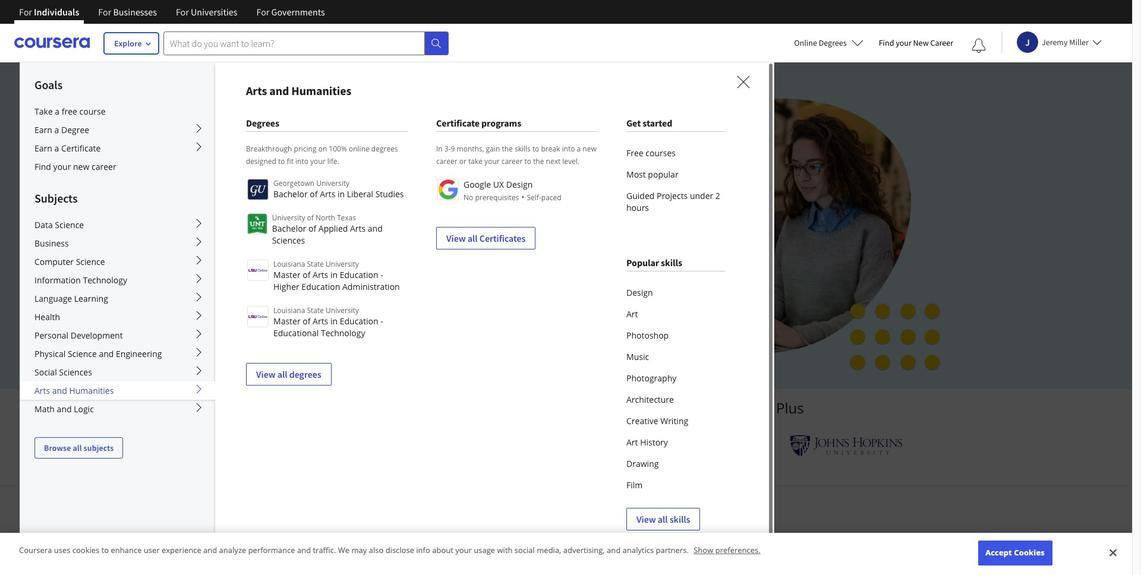 Task type: locate. For each thing, give the bounding box(es) containing it.
analytics
[[623, 546, 654, 556]]

0 vertical spatial arts and humanities
[[246, 83, 352, 98]]

accept cookies button
[[979, 541, 1053, 566]]

skills up partners.
[[670, 514, 691, 526]]

earn inside popup button
[[34, 124, 52, 136]]

find your new career link
[[20, 158, 215, 176]]

1 - from the top
[[381, 269, 384, 281]]

0 horizontal spatial arts and humanities
[[34, 385, 114, 397]]

louisiana for master of arts in education - educational technology
[[274, 306, 305, 316]]

0 vertical spatial new
[[583, 144, 597, 154]]

art up photoshop
[[627, 309, 639, 320]]

2 horizontal spatial coursera
[[712, 399, 773, 418]]

may
[[352, 546, 367, 556]]

100%
[[329, 144, 347, 154]]

master for higher
[[274, 269, 301, 281]]

free down higher
[[289, 294, 307, 306]]

0 horizontal spatial degrees
[[246, 117, 280, 129]]

0 vertical spatial into
[[562, 144, 575, 154]]

coursera image
[[14, 33, 90, 52]]

2 vertical spatial skills
[[670, 514, 691, 526]]

for governments
[[257, 6, 325, 18]]

for left the governments
[[257, 6, 270, 18]]

louisiana inside louisiana state university master of arts in education - higher education administration
[[274, 259, 305, 269]]

0 vertical spatial design
[[507, 179, 533, 190]]

louisiana state university logo image
[[247, 260, 269, 281], [247, 306, 269, 328]]

computer science
[[34, 256, 105, 268]]

louisiana
[[274, 259, 305, 269], [274, 306, 305, 316]]

0 horizontal spatial the
[[502, 144, 513, 154]]

0 vertical spatial day
[[271, 294, 287, 306]]

master
[[274, 269, 301, 281], [274, 316, 301, 327]]

into for certificate programs
[[562, 144, 575, 154]]

skills inside list
[[670, 514, 691, 526]]

applied
[[319, 223, 348, 234]]

0 vertical spatial skills
[[515, 144, 531, 154]]

explore menu element
[[20, 62, 215, 459]]

sciences down physical science and engineering
[[59, 367, 92, 378]]

creative
[[627, 416, 659, 427]]

a inside popup button
[[54, 124, 59, 136]]

a up the level. at the top of the page
[[577, 144, 581, 154]]

0 vertical spatial technology
[[83, 275, 127, 286]]

0 horizontal spatial free
[[289, 294, 307, 306]]

1 vertical spatial -
[[381, 316, 384, 327]]

a left degree
[[54, 124, 59, 136]]

1 vertical spatial new
[[73, 161, 89, 172]]

1 vertical spatial day
[[309, 322, 324, 333]]

- right back
[[381, 316, 384, 327]]

earn down earn a degree
[[34, 143, 52, 154]]

state inside louisiana state university master of arts in education - educational technology
[[307, 306, 324, 316]]

1 vertical spatial on
[[555, 167, 571, 185]]

all up partners.
[[658, 514, 668, 526]]

arts inside popup button
[[34, 385, 50, 397]]

2 art from the top
[[627, 437, 639, 448]]

computer science button
[[20, 253, 215, 271]]

on left 100%
[[319, 144, 327, 154]]

arts and humanities up coursera plus image
[[246, 83, 352, 98]]

new inside find your new career link
[[73, 161, 89, 172]]

your down earn a certificate
[[53, 161, 71, 172]]

0 vertical spatial master
[[274, 269, 301, 281]]

skills right popular
[[661, 257, 683, 269]]

None search field
[[164, 31, 449, 55]]

and left analytics
[[607, 546, 621, 556]]

0 vertical spatial humanities
[[292, 83, 352, 98]]

all inside 'link'
[[278, 369, 288, 381]]

programs
[[482, 117, 522, 129]]

into
[[562, 144, 575, 154], [296, 156, 309, 167]]

university up money-
[[326, 306, 359, 316]]

/month,
[[236, 267, 270, 278]]

degrees right online
[[372, 144, 398, 154]]

into right fit
[[296, 156, 309, 167]]

for left "universities"
[[176, 6, 189, 18]]

universities
[[191, 6, 238, 18]]

sciences down subscription at the left of the page
[[272, 235, 305, 246]]

0 vertical spatial earn
[[34, 124, 52, 136]]

science for data
[[55, 219, 84, 231]]

1 vertical spatial technology
[[321, 328, 366, 339]]

1 horizontal spatial certificate
[[437, 117, 480, 129]]

science for computer
[[76, 256, 105, 268]]

louisiana state university logo image left cancel
[[247, 260, 269, 281]]

1 for from the left
[[19, 6, 32, 18]]

2 horizontal spatial view
[[637, 514, 656, 526]]

1 horizontal spatial plus
[[777, 399, 805, 418]]

2 - from the top
[[381, 316, 384, 327]]

2 earn from the top
[[34, 143, 52, 154]]

- for master of arts in education - higher education administration
[[381, 269, 384, 281]]

0 vertical spatial louisiana state university logo image
[[247, 260, 269, 281]]

and left logic
[[57, 404, 72, 415]]

arts and humanities up logic
[[34, 385, 114, 397]]

your inside "privacy" alert dialog
[[456, 546, 472, 556]]

a left free
[[55, 106, 60, 117]]

find left new on the top right of page
[[879, 37, 895, 48]]

0 horizontal spatial day
[[271, 294, 287, 306]]

day left money-
[[309, 322, 324, 333]]

0 horizontal spatial view
[[256, 369, 276, 381]]

0 vertical spatial sciences
[[272, 235, 305, 246]]

2 master from the top
[[274, 316, 301, 327]]

browse all subjects button
[[34, 438, 123, 459]]

show notifications image
[[972, 39, 987, 53]]

free
[[62, 106, 77, 117]]

partnername logo image
[[438, 179, 459, 200]]

earn down take
[[34, 124, 52, 136]]

for left individuals
[[19, 6, 32, 18]]

bachelor right university of north texas logo
[[272, 223, 307, 234]]

louisiana state university logo image down start
[[247, 306, 269, 328]]

new down earn a certificate
[[73, 161, 89, 172]]

1 horizontal spatial on
[[555, 167, 571, 185]]

to inside unlimited access to 7,000+ world-class courses, hands-on projects, and job-ready certificate programs—all included in your subscription
[[328, 167, 340, 185]]

and down development
[[99, 349, 114, 360]]

bachelor inside georgetown university bachelor of arts in liberal studies
[[274, 189, 308, 200]]

0 vertical spatial state
[[307, 259, 324, 269]]

with left social
[[498, 546, 513, 556]]

technology down computer science dropdown button
[[83, 275, 127, 286]]

- inside louisiana state university master of arts in education - educational technology
[[381, 316, 384, 327]]

individuals
[[34, 6, 79, 18]]

3 for from the left
[[176, 6, 189, 18]]

1 master from the top
[[274, 269, 301, 281]]

skills left break on the top of page
[[515, 144, 531, 154]]

in inside unlimited access to 7,000+ world-class courses, hands-on projects, and job-ready certificate programs—all included in your subscription
[[574, 188, 586, 205]]

jeremy miller
[[1043, 37, 1090, 47]]

social
[[34, 367, 57, 378]]

a for free
[[55, 106, 60, 117]]

online degrees button
[[785, 30, 874, 56]]

certificate
[[437, 117, 480, 129], [61, 143, 101, 154]]

0 vertical spatial bachelor
[[274, 189, 308, 200]]

0 horizontal spatial technology
[[83, 275, 127, 286]]

master up higher
[[274, 269, 301, 281]]

1 vertical spatial find
[[34, 161, 51, 172]]

degrees inside breakthrough pricing on 100% online degrees designed to fit into your life.
[[372, 144, 398, 154]]

day down higher
[[271, 294, 287, 306]]

0 vertical spatial art
[[627, 309, 639, 320]]

technology inside "popup button"
[[83, 275, 127, 286]]

view inside 'link'
[[256, 369, 276, 381]]

humanities up coursera plus image
[[292, 83, 352, 98]]

the right gain
[[502, 144, 513, 154]]

1 vertical spatial design
[[627, 287, 653, 299]]

/year
[[252, 322, 274, 333]]

education
[[340, 269, 379, 281], [302, 281, 340, 293], [340, 316, 379, 327]]

- up administration on the left
[[381, 269, 384, 281]]

technology
[[83, 275, 127, 286], [321, 328, 366, 339]]

1 state from the top
[[307, 259, 324, 269]]

master up educational
[[274, 316, 301, 327]]

1 vertical spatial humanities
[[69, 385, 114, 397]]

1 horizontal spatial view
[[447, 233, 466, 244]]

1 vertical spatial free
[[289, 294, 307, 306]]

view up analytics
[[637, 514, 656, 526]]

guided
[[627, 190, 655, 202]]

0 horizontal spatial new
[[73, 161, 89, 172]]

view inside 'certificate programs' list
[[447, 233, 466, 244]]

louisiana up higher
[[274, 259, 305, 269]]

1 vertical spatial sciences
[[59, 367, 92, 378]]

1 vertical spatial view
[[256, 369, 276, 381]]

design down popular
[[627, 287, 653, 299]]

louisiana for master of arts in education - higher education administration
[[274, 259, 305, 269]]

state right cancel
[[307, 259, 324, 269]]

science inside dropdown button
[[76, 256, 105, 268]]

break
[[542, 144, 561, 154]]

4 for from the left
[[257, 6, 270, 18]]

film
[[627, 480, 643, 491]]

traffic.
[[313, 546, 336, 556]]

j
[[1026, 36, 1031, 48]]

1 art from the top
[[627, 309, 639, 320]]

degrees inside 'link'
[[290, 369, 322, 381]]

1 horizontal spatial free
[[627, 148, 644, 159]]

2 vertical spatial science
[[68, 349, 97, 360]]

view down the no
[[447, 233, 466, 244]]

information
[[34, 275, 81, 286]]

unlimited access to 7,000+ world-class courses, hands-on projects, and job-ready certificate programs—all included in your subscription
[[222, 167, 586, 226]]

university right university of north texas logo
[[272, 213, 305, 223]]

earn inside dropdown button
[[34, 143, 52, 154]]

and down social sciences
[[52, 385, 67, 397]]

louisiana state university master of arts in education - higher education administration
[[274, 259, 400, 293]]

or
[[460, 156, 467, 167]]

2 for from the left
[[98, 6, 111, 18]]

your down projects,
[[222, 209, 249, 226]]

certificate programs list
[[437, 178, 598, 250]]

to down life.
[[328, 167, 340, 185]]

view inside popular skills list
[[637, 514, 656, 526]]

art left history
[[627, 437, 639, 448]]

certificate up 9
[[437, 117, 480, 129]]

university inside louisiana state university master of arts in education - higher education administration
[[326, 259, 359, 269]]

a inside in 3-9 months, gain the skills to break into a new career or take your career to the next level.
[[577, 144, 581, 154]]

group containing goals
[[20, 62, 775, 567]]

the left next on the left top
[[534, 156, 545, 167]]

subjects
[[34, 191, 78, 206]]

google ux design no prerequisites • self-paced
[[464, 179, 562, 203]]

1 vertical spatial louisiana state university logo image
[[247, 306, 269, 328]]

into inside in 3-9 months, gain the skills to break into a new career or take your career to the next level.
[[562, 144, 575, 154]]

new right break on the top of page
[[583, 144, 597, 154]]

1 horizontal spatial sciences
[[272, 235, 305, 246]]

1 horizontal spatial technology
[[321, 328, 366, 339]]

on
[[319, 144, 327, 154], [555, 167, 571, 185]]

0 vertical spatial -
[[381, 269, 384, 281]]

courses,
[[459, 167, 510, 185]]

plus for invest in your career with coursera plus
[[700, 528, 737, 553]]

social sciences button
[[20, 363, 215, 382]]

enhance
[[111, 546, 142, 556]]

your inside in 3-9 months, gain the skills to break into a new career or take your career to the next level.
[[485, 156, 500, 167]]

0 horizontal spatial find
[[34, 161, 51, 172]]

0 horizontal spatial coursera
[[19, 546, 52, 556]]

and up subscription at the left of the page
[[277, 188, 301, 205]]

all right browse
[[73, 443, 82, 454]]

university of north texas logo image
[[247, 214, 267, 235]]

bachelor down access at the left of the page
[[274, 189, 308, 200]]

personal
[[34, 330, 68, 341]]

0 horizontal spatial on
[[319, 144, 327, 154]]

0 vertical spatial education
[[340, 269, 379, 281]]

technology right 14-
[[321, 328, 366, 339]]

1 vertical spatial degrees
[[246, 117, 280, 129]]

degrees up breakthrough
[[246, 117, 280, 129]]

0 horizontal spatial humanities
[[69, 385, 114, 397]]

group
[[20, 62, 775, 567]]

all left certificates
[[468, 233, 478, 244]]

all inside popular skills list
[[658, 514, 668, 526]]

0 horizontal spatial design
[[507, 179, 533, 190]]

degrees right online
[[819, 37, 847, 48]]

state up $399 /year with 14-day money-back guarantee
[[307, 306, 324, 316]]

business button
[[20, 234, 215, 253]]

7,000+
[[343, 167, 384, 185]]

banner navigation
[[10, 0, 335, 33]]

for for individuals
[[19, 6, 32, 18]]

find down earn a certificate
[[34, 161, 51, 172]]

to inside breakthrough pricing on 100% online degrees designed to fit into your life.
[[278, 156, 285, 167]]

1 horizontal spatial the
[[534, 156, 545, 167]]

1 horizontal spatial degrees
[[819, 37, 847, 48]]

a inside dropdown button
[[54, 143, 59, 154]]

0 vertical spatial degrees
[[372, 144, 398, 154]]

1 vertical spatial art
[[627, 437, 639, 448]]

view for view all certificates
[[447, 233, 466, 244]]

to right cookies
[[102, 546, 109, 556]]

earn a degree button
[[20, 121, 215, 139]]

all inside button
[[73, 443, 82, 454]]

for businesses
[[98, 6, 157, 18]]

1 louisiana state university logo image from the top
[[247, 260, 269, 281]]

2 louisiana from the top
[[274, 306, 305, 316]]

find inside find your new career link
[[34, 161, 51, 172]]

0 horizontal spatial degrees
[[290, 369, 322, 381]]

and inside arts and humanities popup button
[[52, 385, 67, 397]]

included
[[519, 188, 571, 205]]

on down the level. at the top of the page
[[555, 167, 571, 185]]

skills
[[515, 144, 531, 154], [661, 257, 683, 269], [670, 514, 691, 526]]

all for skills
[[658, 514, 668, 526]]

0 vertical spatial science
[[55, 219, 84, 231]]

1 horizontal spatial new
[[583, 144, 597, 154]]

all for subjects
[[73, 443, 82, 454]]

2 louisiana state university logo image from the top
[[247, 306, 269, 328]]

0 vertical spatial view
[[447, 233, 466, 244]]

1 vertical spatial earn
[[34, 143, 52, 154]]

find inside find your new career link
[[879, 37, 895, 48]]

creative writing link
[[627, 411, 726, 432]]

view all certificates link
[[437, 227, 536, 250]]

0 vertical spatial louisiana
[[274, 259, 305, 269]]

of right cancel
[[303, 269, 311, 281]]

day
[[271, 294, 287, 306], [309, 322, 324, 333]]

art link
[[627, 304, 726, 325]]

free up most
[[627, 148, 644, 159]]

with down photography link in the right of the page
[[680, 399, 709, 418]]

a for certificate
[[54, 143, 59, 154]]

certificate up find your new career in the left top of the page
[[61, 143, 101, 154]]

into inside breakthrough pricing on 100% online degrees designed to fit into your life.
[[296, 156, 309, 167]]

health button
[[20, 308, 215, 327]]

for for businesses
[[98, 6, 111, 18]]

0 vertical spatial on
[[319, 144, 327, 154]]

johns hopkins university image
[[790, 435, 903, 457]]

for
[[19, 6, 32, 18], [98, 6, 111, 18], [176, 6, 189, 18], [257, 6, 270, 18]]

view all skills link
[[627, 509, 701, 531]]

also
[[369, 546, 384, 556]]

with inside "privacy" alert dialog
[[498, 546, 513, 556]]

in inside georgetown university bachelor of arts in liberal studies
[[338, 189, 345, 200]]

a down earn a degree
[[54, 143, 59, 154]]

1 vertical spatial into
[[296, 156, 309, 167]]

0 vertical spatial the
[[502, 144, 513, 154]]

1 vertical spatial certificate
[[61, 143, 101, 154]]

earn
[[34, 124, 52, 136], [34, 143, 52, 154]]

- for master of arts in education - educational technology
[[381, 316, 384, 327]]

your down gain
[[485, 156, 500, 167]]

1 earn from the top
[[34, 124, 52, 136]]

georgetown university logo image
[[247, 179, 269, 200]]

coursera for leading universities and companies with coursera plus
[[712, 399, 773, 418]]

governments
[[272, 6, 325, 18]]

1 vertical spatial plus
[[700, 528, 737, 553]]

help center image
[[1102, 545, 1116, 559]]

and left the companies
[[575, 399, 600, 418]]

1 horizontal spatial into
[[562, 144, 575, 154]]

0 vertical spatial free
[[627, 148, 644, 159]]

master inside louisiana state university master of arts in education - higher education administration
[[274, 269, 301, 281]]

arts and humanities inside popup button
[[34, 385, 114, 397]]

education up trial
[[302, 281, 340, 293]]

guided projects under 2 hours link
[[627, 186, 726, 219]]

1 horizontal spatial degrees
[[372, 144, 398, 154]]

1 horizontal spatial design
[[627, 287, 653, 299]]

1 vertical spatial degrees
[[290, 369, 322, 381]]

0 horizontal spatial sciences
[[59, 367, 92, 378]]

master inside louisiana state university master of arts in education - educational technology
[[274, 316, 301, 327]]

1 louisiana from the top
[[274, 259, 305, 269]]

for left businesses
[[98, 6, 111, 18]]

louisiana state university master of arts in education - educational technology
[[274, 306, 384, 339]]

degrees down educational
[[290, 369, 322, 381]]

certificate inside dropdown button
[[61, 143, 101, 154]]

design up the •
[[507, 179, 533, 190]]

university inside university of north texas bachelor of applied arts and sciences
[[272, 213, 305, 223]]

all down educational
[[278, 369, 288, 381]]

louisiana up 14-
[[274, 306, 305, 316]]

for for universities
[[176, 6, 189, 18]]

degrees inside the online degrees dropdown button
[[819, 37, 847, 48]]

- inside louisiana state university master of arts in education - higher education administration
[[381, 269, 384, 281]]

and inside university of north texas bachelor of applied arts and sciences
[[368, 223, 383, 234]]

class
[[426, 167, 456, 185]]

1 vertical spatial bachelor
[[272, 223, 307, 234]]

studies
[[376, 189, 404, 200]]

state inside louisiana state university master of arts in education - higher education administration
[[307, 259, 324, 269]]

your left life.
[[311, 156, 326, 167]]

sas image
[[627, 437, 672, 456]]

view down /year
[[256, 369, 276, 381]]

get
[[627, 117, 641, 129]]

0 vertical spatial certificate
[[437, 117, 480, 129]]

1 vertical spatial arts and humanities
[[34, 385, 114, 397]]

louisiana inside louisiana state university master of arts in education - educational technology
[[274, 306, 305, 316]]

0 horizontal spatial into
[[296, 156, 309, 167]]

university up administration on the left
[[326, 259, 359, 269]]

with left 14-
[[276, 322, 295, 333]]

humanities inside popup button
[[69, 385, 114, 397]]

most popular
[[627, 169, 679, 180]]

plus
[[777, 399, 805, 418], [700, 528, 737, 553]]

technology inside louisiana state university master of arts in education - educational technology
[[321, 328, 366, 339]]

and inside physical science and engineering popup button
[[99, 349, 114, 360]]

to left fit
[[278, 156, 285, 167]]

2 state from the top
[[307, 306, 324, 316]]

0 vertical spatial plus
[[777, 399, 805, 418]]

into up the level. at the top of the page
[[562, 144, 575, 154]]

of left applied
[[309, 223, 317, 234]]

creative writing
[[627, 416, 689, 427]]

art history
[[627, 437, 668, 448]]

2 vertical spatial view
[[637, 514, 656, 526]]

1 vertical spatial state
[[307, 306, 324, 316]]

1 vertical spatial louisiana
[[274, 306, 305, 316]]

pricing
[[294, 144, 317, 154]]

humanities up logic
[[69, 385, 114, 397]]

science down personal development
[[68, 349, 97, 360]]

2 vertical spatial education
[[340, 316, 379, 327]]

your right about
[[456, 546, 472, 556]]

new
[[583, 144, 597, 154], [73, 161, 89, 172]]

1 vertical spatial master
[[274, 316, 301, 327]]

of up educational
[[303, 316, 311, 327]]

arts inside georgetown university bachelor of arts in liberal studies
[[320, 189, 336, 200]]

0 horizontal spatial plus
[[700, 528, 737, 553]]

education inside louisiana state university master of arts in education - educational technology
[[340, 316, 379, 327]]

education for education
[[340, 269, 379, 281]]

education up administration on the left
[[340, 269, 379, 281]]

1 vertical spatial science
[[76, 256, 105, 268]]

1 horizontal spatial coursera
[[618, 528, 696, 553]]

0 vertical spatial degrees
[[819, 37, 847, 48]]

find for find your new career
[[34, 161, 51, 172]]

world-
[[387, 167, 426, 185]]

jeremy
[[1043, 37, 1069, 47]]

view all degrees
[[256, 369, 322, 381]]

of down access at the left of the page
[[310, 189, 318, 200]]

0 vertical spatial find
[[879, 37, 895, 48]]

science up information technology
[[76, 256, 105, 268]]

and right texas
[[368, 223, 383, 234]]

1 horizontal spatial find
[[879, 37, 895, 48]]

0 horizontal spatial certificate
[[61, 143, 101, 154]]

all inside 'certificate programs' list
[[468, 233, 478, 244]]



Task type: describe. For each thing, give the bounding box(es) containing it.
level.
[[563, 156, 580, 167]]

sciences inside "popup button"
[[59, 367, 92, 378]]

to left break on the top of page
[[533, 144, 540, 154]]

arts inside university of north texas bachelor of applied arts and sciences
[[350, 223, 366, 234]]

1 vertical spatial skills
[[661, 257, 683, 269]]

guarantee
[[379, 322, 422, 333]]

projects,
[[222, 188, 274, 205]]

to up 'hands-'
[[525, 156, 532, 167]]

in inside louisiana state university master of arts in education - educational technology
[[331, 316, 338, 327]]

google
[[464, 179, 491, 190]]

coursera inside "privacy" alert dialog
[[19, 546, 52, 556]]

photography link
[[627, 368, 726, 390]]

coursera for invest in your career with coursera plus
[[618, 528, 696, 553]]

georgetown
[[274, 178, 315, 189]]

louisiana state university logo image for master of arts in education - higher education administration
[[247, 260, 269, 281]]

with left analytics
[[575, 528, 614, 553]]

all for certificates
[[468, 233, 478, 244]]

accept
[[986, 548, 1013, 559]]

information technology button
[[20, 271, 215, 290]]

a for degree
[[54, 124, 59, 136]]

of inside louisiana state university master of arts in education - higher education administration
[[303, 269, 311, 281]]

arts inside louisiana state university master of arts in education - educational technology
[[313, 316, 328, 327]]

state for education
[[307, 259, 324, 269]]

privacy alert dialog
[[0, 534, 1133, 576]]

find for find your new career
[[879, 37, 895, 48]]

and left traffic.
[[297, 546, 311, 556]]

physical science and engineering
[[34, 349, 162, 360]]

bachelor inside university of north texas bachelor of applied arts and sciences
[[272, 223, 307, 234]]

in 3-9 months, gain the skills to break into a new career or take your career to the next level.
[[437, 144, 597, 167]]

education for technology
[[340, 316, 379, 327]]

master for educational
[[274, 316, 301, 327]]

1 horizontal spatial arts and humanities
[[246, 83, 352, 98]]

find your new career
[[879, 37, 954, 48]]

leading universities and companies with coursera plus
[[439, 399, 805, 418]]

health
[[34, 312, 60, 323]]

breakthrough
[[246, 144, 292, 154]]

media,
[[537, 546, 562, 556]]

partners.
[[656, 546, 689, 556]]

we
[[338, 546, 350, 556]]

accept cookies
[[986, 548, 1046, 559]]

What do you want to learn? text field
[[164, 31, 425, 55]]

invest in your career with coursera plus
[[396, 528, 737, 553]]

arts and humanities button
[[20, 382, 215, 400]]

into for degrees
[[296, 156, 309, 167]]

science for physical
[[68, 349, 97, 360]]

cookies
[[72, 546, 100, 556]]

art history link
[[627, 432, 726, 454]]

view all degrees link
[[246, 363, 332, 386]]

view for view all degrees
[[256, 369, 276, 381]]

plus for leading universities and companies with coursera plus
[[777, 399, 805, 418]]

your inside explore menu element
[[53, 161, 71, 172]]

browse
[[44, 443, 71, 454]]

your left new on the top right of page
[[896, 37, 912, 48]]

in inside louisiana state university master of arts in education - higher education administration
[[331, 269, 338, 281]]

self-
[[527, 193, 542, 203]]

start
[[241, 294, 261, 306]]

find your new career
[[34, 161, 116, 172]]

degree
[[61, 124, 89, 136]]

free inside free courses link
[[627, 148, 644, 159]]

coursera plus image
[[222, 112, 403, 130]]

started
[[643, 117, 673, 129]]

university inside louisiana state university master of arts in education - educational technology
[[326, 306, 359, 316]]

hours
[[627, 202, 650, 214]]

performance
[[248, 546, 295, 556]]

earn for earn a certificate
[[34, 143, 52, 154]]

your inside unlimited access to 7,000+ world-class courses, hands-on projects, and job-ready certificate programs—all included in your subscription
[[222, 209, 249, 226]]

louisiana state university logo image for master of arts in education - educational technology
[[247, 306, 269, 328]]

arts inside louisiana state university master of arts in education - higher education administration
[[313, 269, 328, 281]]

educational
[[274, 328, 319, 339]]

day inside start 7-day free trial button
[[271, 294, 287, 306]]

personal development
[[34, 330, 123, 341]]

job-
[[304, 188, 327, 205]]

business
[[34, 238, 69, 249]]

get started list
[[627, 143, 726, 219]]

subjects
[[84, 443, 114, 454]]

start 7-day free trial button
[[222, 286, 347, 314]]

uses
[[54, 546, 70, 556]]

earn for earn a degree
[[34, 124, 52, 136]]

to inside "privacy" alert dialog
[[102, 546, 109, 556]]

experience
[[162, 546, 201, 556]]

art for art history
[[627, 437, 639, 448]]

ux
[[494, 179, 504, 190]]

and inside unlimited access to 7,000+ world-class courses, hands-on projects, and job-ready certificate programs—all included in your subscription
[[277, 188, 301, 205]]

popular
[[627, 257, 660, 269]]

3-
[[445, 144, 451, 154]]

data science
[[34, 219, 84, 231]]

liberal
[[347, 189, 374, 200]]

language learning button
[[20, 290, 215, 308]]

new inside in 3-9 months, gain the skills to break into a new career or take your career to the next level.
[[583, 144, 597, 154]]

paced
[[542, 193, 562, 203]]

and up coursera plus image
[[270, 83, 289, 98]]

life.
[[328, 156, 339, 167]]

breakthrough pricing on 100% online degrees designed to fit into your life.
[[246, 144, 398, 167]]

engineering
[[116, 349, 162, 360]]

design inside popular skills list
[[627, 287, 653, 299]]

universities
[[495, 399, 571, 418]]

university inside georgetown university bachelor of arts in liberal studies
[[317, 178, 350, 189]]

cancel
[[272, 267, 298, 278]]

popular skills list
[[627, 283, 726, 531]]

information technology
[[34, 275, 127, 286]]

skills inside in 3-9 months, gain the skills to break into a new career or take your career to the next level.
[[515, 144, 531, 154]]

your inside breakthrough pricing on 100% online degrees designed to fit into your life.
[[311, 156, 326, 167]]

1 horizontal spatial humanities
[[292, 83, 352, 98]]

career inside explore menu element
[[92, 161, 116, 172]]

math and logic
[[34, 404, 94, 415]]

drawing link
[[627, 454, 726, 475]]

anytime
[[300, 267, 335, 278]]

on inside breakthrough pricing on 100% online degrees designed to fit into your life.
[[319, 144, 327, 154]]

14-
[[297, 322, 309, 333]]

on inside unlimited access to 7,000+ world-class courses, hands-on projects, and job-ready certificate programs—all included in your subscription
[[555, 167, 571, 185]]

earn a certificate
[[34, 143, 101, 154]]

computer
[[34, 256, 74, 268]]

design inside google ux design no prerequisites • self-paced
[[507, 179, 533, 190]]

most popular link
[[627, 164, 726, 186]]

for for governments
[[257, 6, 270, 18]]

degrees list
[[246, 178, 408, 386]]

of left north
[[307, 213, 314, 223]]

view for view all skills
[[637, 514, 656, 526]]

your left social
[[473, 528, 513, 553]]

north
[[316, 213, 335, 223]]

guided projects under 2 hours
[[627, 190, 721, 214]]

show preferences. link
[[694, 546, 761, 556]]

user
[[144, 546, 160, 556]]

free inside start 7-day free trial button
[[289, 294, 307, 306]]

take
[[469, 156, 483, 167]]

georgetown university bachelor of arts in liberal studies
[[274, 178, 404, 200]]

online
[[349, 144, 370, 154]]

administration
[[343, 281, 400, 293]]

architecture link
[[627, 390, 726, 411]]

online
[[795, 37, 818, 48]]

view all certificates
[[447, 233, 526, 244]]

no
[[464, 193, 474, 203]]

companies
[[604, 399, 676, 418]]

photography
[[627, 373, 677, 384]]

of inside louisiana state university master of arts in education - educational technology
[[303, 316, 311, 327]]

1 vertical spatial education
[[302, 281, 340, 293]]

free courses
[[627, 148, 676, 159]]

and left analyze
[[203, 546, 217, 556]]

music
[[627, 352, 650, 363]]

$399
[[233, 322, 252, 333]]

•
[[522, 192, 525, 203]]

designed
[[246, 156, 276, 167]]

next
[[546, 156, 561, 167]]

1 horizontal spatial day
[[309, 322, 324, 333]]

writing
[[661, 416, 689, 427]]

of inside georgetown university bachelor of arts in liberal studies
[[310, 189, 318, 200]]

and inside the 'math and logic' dropdown button
[[57, 404, 72, 415]]

math and logic button
[[20, 400, 215, 419]]

logic
[[74, 404, 94, 415]]

sciences inside university of north texas bachelor of applied arts and sciences
[[272, 235, 305, 246]]

prerequisites
[[475, 193, 519, 203]]

1 vertical spatial the
[[534, 156, 545, 167]]

personal development button
[[20, 327, 215, 345]]

state for technology
[[307, 306, 324, 316]]

subscription
[[253, 209, 328, 226]]

all for degrees
[[278, 369, 288, 381]]

art for art
[[627, 309, 639, 320]]

months,
[[457, 144, 484, 154]]



Task type: vqa. For each thing, say whether or not it's contained in the screenshot.
the how
no



